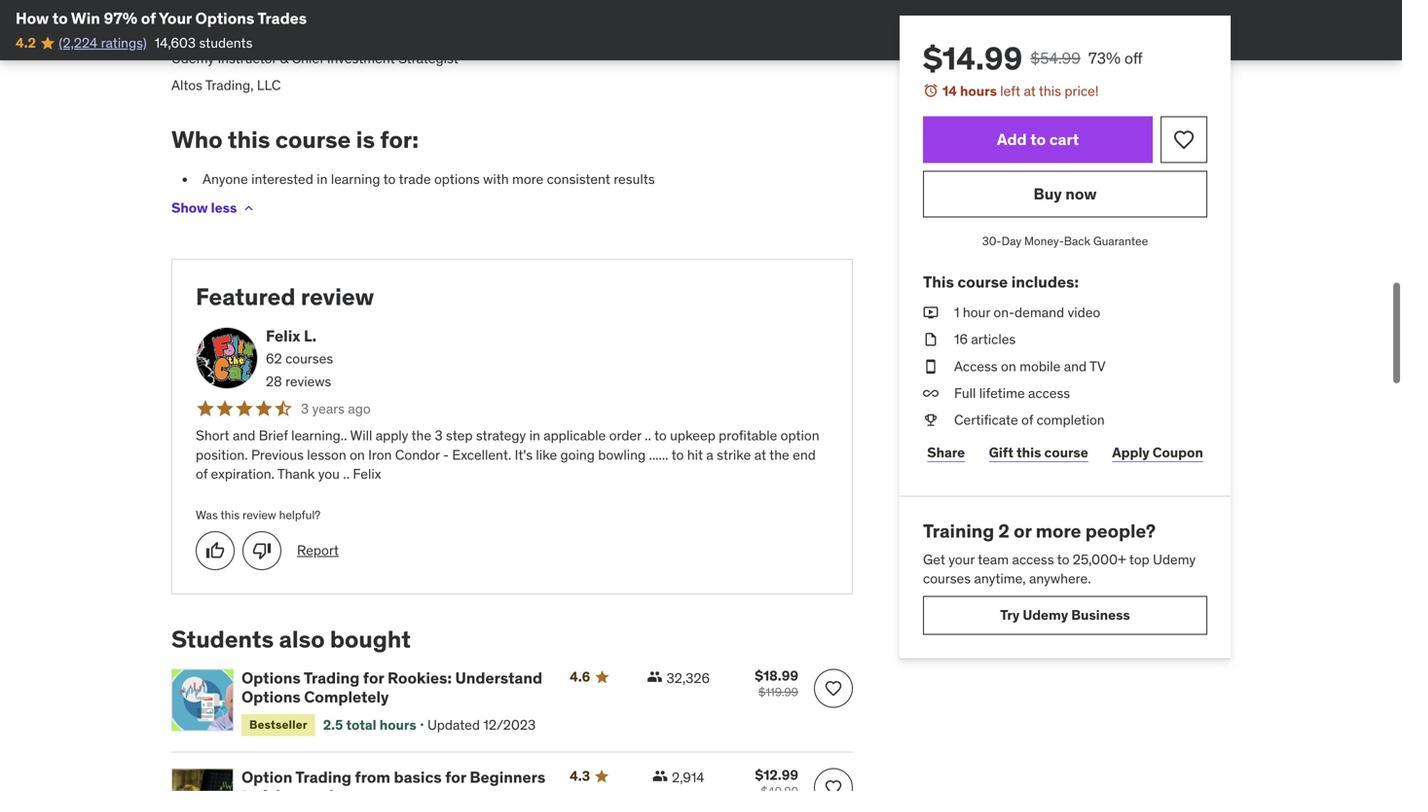 Task type: describe. For each thing, give the bounding box(es) containing it.
training
[[923, 520, 994, 543]]

0 horizontal spatial more
[[512, 170, 544, 188]]

mark as unhelpful image
[[252, 541, 272, 561]]

to inside the training 2 or more people? get your team access to 25,000+ top udemy courses anytime, anywhere.
[[1057, 551, 1070, 569]]

total
[[346, 717, 376, 734]]

1 horizontal spatial udemy
[[1023, 607, 1068, 624]]

also
[[279, 625, 325, 654]]

beginners
[[470, 768, 546, 788]]

strategist
[[398, 50, 458, 67]]

order
[[609, 427, 641, 445]]

0 vertical spatial and
[[1064, 358, 1087, 375]]

of inside short and brief learning..  will apply the 3 step strategy in applicable order .. to upkeep profitable option position.    previous lesson on iron condor - excellent.  it's like going bowling ...... to hit a strike at the end of expiration.  thank you ..   felix
[[196, 465, 208, 483]]

1 horizontal spatial review
[[301, 282, 374, 312]]

xsmall image for 1
[[923, 303, 939, 322]]

for inside option trading from basics for beginners to advanced
[[445, 768, 466, 788]]

30-
[[982, 234, 1002, 249]]

condor
[[395, 446, 440, 464]]

30-day money-back guarantee
[[982, 234, 1148, 249]]

felix inside short and brief learning..  will apply the 3 step strategy in applicable order .. to upkeep profitable option position.    previous lesson on iron condor - excellent.  it's like going bowling ...... to hit a strike at the end of expiration.  thank you ..   felix
[[353, 465, 381, 483]]

win
[[71, 8, 100, 28]]

option trading from basics for beginners to advanced link
[[241, 768, 546, 792]]

price!
[[1065, 82, 1099, 100]]

completely
[[304, 687, 389, 707]]

16 articles
[[954, 331, 1016, 348]]

courses inside the training 2 or more people? get your team access to 25,000+ top udemy courses anytime, anywhere.
[[923, 570, 971, 588]]

at inside short and brief learning..  will apply the 3 step strategy in applicable order .. to upkeep profitable option position.    previous lesson on iron condor - excellent.  it's like going bowling ...... to hit a strike at the end of expiration.  thank you ..   felix
[[754, 446, 766, 464]]

3 years ago
[[301, 400, 371, 418]]

tv
[[1090, 358, 1106, 375]]

add to cart
[[997, 129, 1079, 149]]

felix inside felix l. 62 courses 28 reviews
[[266, 326, 300, 346]]

lifetime
[[979, 384, 1025, 402]]

$119.99
[[758, 685, 798, 700]]

bestseller
[[249, 718, 307, 733]]

course for who
[[275, 125, 351, 154]]

completion
[[1037, 411, 1105, 429]]

to up ......
[[654, 427, 667, 445]]

understand
[[455, 669, 542, 689]]

options down students also bought on the left of page
[[241, 669, 301, 689]]

years
[[312, 400, 345, 418]]

this course includes:
[[923, 272, 1079, 292]]

felix lam image
[[196, 327, 258, 389]]

0 horizontal spatial of
[[141, 8, 156, 28]]

brief
[[259, 427, 288, 445]]

back
[[1064, 234, 1091, 249]]

certificate
[[954, 411, 1018, 429]]

xsmall image for 16
[[923, 330, 939, 349]]

and inside short and brief learning..  will apply the 3 step strategy in applicable order .. to upkeep profitable option position.    previous lesson on iron condor - excellent.  it's like going bowling ...... to hit a strike at the end of expiration.  thank you ..   felix
[[233, 427, 255, 445]]

get
[[923, 551, 945, 569]]

4.6
[[570, 669, 590, 686]]

options trading for rookies:  understand options completely
[[241, 669, 542, 707]]

people?
[[1085, 520, 1156, 543]]

less
[[211, 199, 237, 217]]

1 vertical spatial wishlist image
[[824, 778, 843, 792]]

0 vertical spatial hours
[[960, 82, 997, 100]]

1 horizontal spatial wishlist image
[[1172, 128, 1196, 152]]

or
[[1014, 520, 1032, 543]]

students
[[199, 34, 253, 52]]

lesson
[[307, 446, 346, 464]]

for:
[[380, 125, 419, 154]]

how
[[16, 8, 49, 28]]

position.
[[196, 446, 248, 464]]

results
[[614, 170, 655, 188]]

14,603
[[155, 34, 196, 52]]

cart
[[1049, 129, 1079, 149]]

$14.99
[[923, 39, 1023, 78]]

demand
[[1015, 304, 1064, 321]]

options up bestseller
[[241, 687, 301, 707]]

full
[[954, 384, 976, 402]]

chief
[[292, 50, 324, 67]]

73%
[[1089, 48, 1121, 68]]

......
[[649, 446, 668, 464]]

show
[[171, 199, 208, 217]]

alarm image
[[923, 83, 939, 98]]

buy now button
[[923, 171, 1207, 218]]

updated 12/2023
[[427, 717, 536, 734]]

certificate of completion
[[954, 411, 1105, 429]]

coupon
[[1153, 444, 1203, 462]]

show less
[[171, 199, 237, 217]]

for inside the options trading for rookies:  understand options completely
[[363, 669, 384, 689]]

udemy inside jeff tompkins udemy instructor & chief investment strategist altos trading, llc
[[171, 50, 214, 67]]

your
[[949, 551, 975, 569]]

show less button
[[171, 189, 256, 228]]

on-
[[994, 304, 1015, 321]]

to left win
[[52, 8, 68, 28]]

guarantee
[[1093, 234, 1148, 249]]

12/2023
[[483, 717, 536, 734]]

14
[[943, 82, 957, 100]]

jeff tompkins udemy instructor & chief investment strategist altos trading, llc
[[171, 23, 458, 94]]

14 hours left at this price!
[[943, 82, 1099, 100]]

excellent.
[[452, 446, 511, 464]]

option
[[241, 768, 292, 788]]

3 inside short and brief learning..  will apply the 3 step strategy in applicable order .. to upkeep profitable option position.    previous lesson on iron condor - excellent.  it's like going bowling ...... to hit a strike at the end of expiration.  thank you ..   felix
[[435, 427, 443, 445]]

iron
[[368, 446, 392, 464]]

97%
[[104, 8, 137, 28]]

consistent
[[547, 170, 610, 188]]

1 vertical spatial ..
[[343, 465, 350, 483]]

learning..
[[291, 427, 347, 445]]

2.5
[[323, 717, 343, 734]]

gift this course link
[[985, 434, 1093, 473]]

basics
[[394, 768, 442, 788]]

end
[[793, 446, 816, 464]]

access
[[954, 358, 998, 375]]

&
[[280, 50, 288, 67]]

more inside the training 2 or more people? get your team access to 25,000+ top udemy courses anytime, anywhere.
[[1036, 520, 1081, 543]]

28
[[266, 373, 282, 391]]

includes:
[[1011, 272, 1079, 292]]

0 vertical spatial access
[[1028, 384, 1070, 402]]

a
[[706, 446, 714, 464]]

short
[[196, 427, 229, 445]]

applicable
[[544, 427, 606, 445]]



Task type: vqa. For each thing, say whether or not it's contained in the screenshot.
Submit search icon
no



Task type: locate. For each thing, give the bounding box(es) containing it.
anyone
[[203, 170, 248, 188]]

try udemy business
[[1000, 607, 1130, 624]]

xsmall image up share
[[923, 411, 939, 430]]

on up full lifetime access
[[1001, 358, 1016, 375]]

of
[[141, 8, 156, 28], [1021, 411, 1033, 429], [196, 465, 208, 483]]

going
[[560, 446, 595, 464]]

0 vertical spatial udemy
[[171, 50, 214, 67]]

1 horizontal spatial more
[[1036, 520, 1081, 543]]

1 vertical spatial courses
[[923, 570, 971, 588]]

this right was
[[220, 508, 240, 523]]

courses inside felix l. 62 courses 28 reviews
[[285, 350, 333, 368]]

(2,224 ratings)
[[59, 34, 147, 52]]

trading up '2.5'
[[304, 669, 360, 689]]

1 vertical spatial review
[[243, 508, 276, 523]]

16
[[954, 331, 968, 348]]

trading inside option trading from basics for beginners to advanced
[[295, 768, 351, 788]]

how to win 97% of your options trades
[[16, 8, 307, 28]]

0 horizontal spatial ..
[[343, 465, 350, 483]]

(2,224
[[59, 34, 98, 52]]

video
[[1068, 304, 1101, 321]]

hours right 14
[[960, 82, 997, 100]]

1 vertical spatial more
[[1036, 520, 1081, 543]]

buy now
[[1034, 184, 1097, 204]]

1 horizontal spatial and
[[1064, 358, 1087, 375]]

1 horizontal spatial hours
[[960, 82, 997, 100]]

0 vertical spatial ..
[[645, 427, 651, 445]]

review
[[301, 282, 374, 312], [243, 508, 276, 523]]

udemy up altos
[[171, 50, 214, 67]]

2 horizontal spatial course
[[1044, 444, 1088, 462]]

at down profitable
[[754, 446, 766, 464]]

1 vertical spatial in
[[529, 427, 540, 445]]

0 vertical spatial xsmall image
[[923, 303, 939, 322]]

4.3
[[570, 768, 590, 785]]

0 vertical spatial felix
[[266, 326, 300, 346]]

0 horizontal spatial 3
[[301, 400, 309, 418]]

option trading from basics for beginners to advanced
[[241, 768, 546, 792]]

and
[[1064, 358, 1087, 375], [233, 427, 255, 445]]

options trading for rookies:  understand options completely link
[[241, 669, 546, 707]]

$18.99 $119.99
[[755, 668, 798, 700]]

in left learning
[[317, 170, 328, 188]]

1 vertical spatial hours
[[380, 717, 416, 734]]

0 horizontal spatial review
[[243, 508, 276, 523]]

1 vertical spatial of
[[1021, 411, 1033, 429]]

full lifetime access
[[954, 384, 1070, 402]]

udemy inside the training 2 or more people? get your team access to 25,000+ top udemy courses anytime, anywhere.
[[1153, 551, 1196, 569]]

and left brief
[[233, 427, 255, 445]]

1 horizontal spatial on
[[1001, 358, 1016, 375]]

62
[[266, 350, 282, 368]]

try udemy business link
[[923, 596, 1207, 635]]

trading left 'from'
[[295, 768, 351, 788]]

.. up ......
[[645, 427, 651, 445]]

apply
[[376, 427, 408, 445]]

this for was this review helpful?
[[220, 508, 240, 523]]

0 vertical spatial more
[[512, 170, 544, 188]]

on down will
[[350, 446, 365, 464]]

in
[[317, 170, 328, 188], [529, 427, 540, 445]]

xsmall image left '2,914'
[[652, 769, 668, 784]]

0 horizontal spatial wishlist image
[[824, 778, 843, 792]]

the up condor
[[411, 427, 431, 445]]

1 vertical spatial course
[[958, 272, 1008, 292]]

it's
[[515, 446, 533, 464]]

xsmall image left the 32,326
[[647, 670, 663, 685]]

the left 'end'
[[769, 446, 789, 464]]

0 horizontal spatial felix
[[266, 326, 300, 346]]

instructor
[[218, 50, 277, 67]]

access down "or"
[[1012, 551, 1054, 569]]

review up l.
[[301, 282, 374, 312]]

xsmall image for certificate
[[923, 411, 939, 430]]

1 vertical spatial and
[[233, 427, 255, 445]]

access on mobile and tv
[[954, 358, 1106, 375]]

-
[[443, 446, 449, 464]]

0 horizontal spatial course
[[275, 125, 351, 154]]

this left price!
[[1039, 82, 1061, 100]]

xsmall image left 16
[[923, 330, 939, 349]]

$14.99 $54.99 73% off
[[923, 39, 1143, 78]]

articles
[[971, 331, 1016, 348]]

2 vertical spatial xsmall image
[[652, 769, 668, 784]]

bought
[[330, 625, 411, 654]]

on inside short and brief learning..  will apply the 3 step strategy in applicable order .. to upkeep profitable option position.    previous lesson on iron condor - excellent.  it's like going bowling ...... to hit a strike at the end of expiration.  thank you ..   felix
[[350, 446, 365, 464]]

access down mobile
[[1028, 384, 1070, 402]]

in up the it's
[[529, 427, 540, 445]]

your
[[159, 8, 192, 28]]

2 horizontal spatial udemy
[[1153, 551, 1196, 569]]

1 hour on-demand video
[[954, 304, 1101, 321]]

add to cart button
[[923, 116, 1153, 163]]

expiration.
[[211, 465, 275, 483]]

2 vertical spatial of
[[196, 465, 208, 483]]

gift
[[989, 444, 1014, 462]]

of left your
[[141, 8, 156, 28]]

0 horizontal spatial in
[[317, 170, 328, 188]]

who this course is for:
[[171, 125, 419, 154]]

from
[[355, 768, 390, 788]]

course for gift
[[1044, 444, 1088, 462]]

this right gift
[[1017, 444, 1041, 462]]

1 horizontal spatial the
[[769, 446, 789, 464]]

1 vertical spatial udemy
[[1153, 551, 1196, 569]]

and left tv
[[1064, 358, 1087, 375]]

0 vertical spatial of
[[141, 8, 156, 28]]

trading inside the options trading for rookies:  understand options completely
[[304, 669, 360, 689]]

to inside option trading from basics for beginners to advanced
[[241, 786, 257, 792]]

udemy right 'top'
[[1153, 551, 1196, 569]]

32,326
[[666, 670, 710, 688]]

0 vertical spatial course
[[275, 125, 351, 154]]

1 horizontal spatial course
[[958, 272, 1008, 292]]

of down full lifetime access
[[1021, 411, 1033, 429]]

to left cart
[[1030, 129, 1046, 149]]

buy
[[1034, 184, 1062, 204]]

0 vertical spatial courses
[[285, 350, 333, 368]]

for down bought
[[363, 669, 384, 689]]

course up the interested
[[275, 125, 351, 154]]

0 vertical spatial on
[[1001, 358, 1016, 375]]

team
[[978, 551, 1009, 569]]

to up anywhere. at the bottom of the page
[[1057, 551, 1070, 569]]

xsmall image for access
[[923, 357, 939, 376]]

this up anyone
[[228, 125, 270, 154]]

3 left "years" on the bottom of the page
[[301, 400, 309, 418]]

apply coupon
[[1112, 444, 1203, 462]]

course down 'completion'
[[1044, 444, 1088, 462]]

1 vertical spatial at
[[754, 446, 766, 464]]

anywhere.
[[1029, 570, 1091, 588]]

felix down iron
[[353, 465, 381, 483]]

for
[[363, 669, 384, 689], [445, 768, 466, 788]]

training 2 or more people? get your team access to 25,000+ top udemy courses anytime, anywhere.
[[923, 520, 1196, 588]]

access inside the training 2 or more people? get your team access to 25,000+ top udemy courses anytime, anywhere.
[[1012, 551, 1054, 569]]

1 vertical spatial access
[[1012, 551, 1054, 569]]

in inside short and brief learning..  will apply the 3 step strategy in applicable order .. to upkeep profitable option position.    previous lesson on iron condor - excellent.  it's like going bowling ...... to hit a strike at the end of expiration.  thank you ..   felix
[[529, 427, 540, 445]]

anyone interested in learning to trade options with more consistent results
[[203, 170, 655, 188]]

3 left step
[[435, 427, 443, 445]]

$18.99
[[755, 668, 798, 685]]

featured
[[196, 282, 296, 312]]

0 horizontal spatial on
[[350, 446, 365, 464]]

0 vertical spatial trading
[[304, 669, 360, 689]]

step
[[446, 427, 473, 445]]

0 vertical spatial 3
[[301, 400, 309, 418]]

at right left
[[1024, 82, 1036, 100]]

courses down get
[[923, 570, 971, 588]]

xsmall image for full
[[923, 384, 939, 403]]

of down position.
[[196, 465, 208, 483]]

1 horizontal spatial 3
[[435, 427, 443, 445]]

1 vertical spatial the
[[769, 446, 789, 464]]

for right basics
[[445, 768, 466, 788]]

access
[[1028, 384, 1070, 402], [1012, 551, 1054, 569]]

to inside button
[[1030, 129, 1046, 149]]

hours right total
[[380, 717, 416, 734]]

1 horizontal spatial of
[[196, 465, 208, 483]]

0 horizontal spatial the
[[411, 427, 431, 445]]

2 vertical spatial udemy
[[1023, 607, 1068, 624]]

0 horizontal spatial hours
[[380, 717, 416, 734]]

this
[[1039, 82, 1061, 100], [228, 125, 270, 154], [1017, 444, 1041, 462], [220, 508, 240, 523]]

course up hour
[[958, 272, 1008, 292]]

to
[[52, 8, 68, 28], [1030, 129, 1046, 149], [383, 170, 396, 188], [654, 427, 667, 445], [672, 446, 684, 464], [1057, 551, 1070, 569], [241, 786, 257, 792]]

report button
[[297, 541, 339, 560]]

xsmall image inside show less button
[[241, 201, 256, 216]]

reviews
[[285, 373, 331, 391]]

on
[[1001, 358, 1016, 375], [350, 446, 365, 464]]

0 vertical spatial wishlist image
[[1172, 128, 1196, 152]]

0 horizontal spatial courses
[[285, 350, 333, 368]]

1 vertical spatial for
[[445, 768, 466, 788]]

to left the hit
[[672, 446, 684, 464]]

1 horizontal spatial felix
[[353, 465, 381, 483]]

altos
[[171, 76, 202, 94]]

1 horizontal spatial at
[[1024, 82, 1036, 100]]

helpful?
[[279, 508, 321, 523]]

1 horizontal spatial courses
[[923, 570, 971, 588]]

felix up 62
[[266, 326, 300, 346]]

0 horizontal spatial udemy
[[171, 50, 214, 67]]

jeff
[[171, 23, 192, 40]]

0 horizontal spatial for
[[363, 669, 384, 689]]

2.5 total hours
[[323, 717, 416, 734]]

xsmall image right less
[[241, 201, 256, 216]]

wishlist image
[[1172, 128, 1196, 152], [824, 778, 843, 792]]

money-
[[1024, 234, 1064, 249]]

more right with
[[512, 170, 544, 188]]

1 vertical spatial xsmall image
[[923, 357, 939, 376]]

$54.99
[[1030, 48, 1081, 68]]

with
[[483, 170, 509, 188]]

at
[[1024, 82, 1036, 100], [754, 446, 766, 464]]

2 horizontal spatial of
[[1021, 411, 1033, 429]]

option
[[781, 427, 819, 445]]

0 vertical spatial at
[[1024, 82, 1036, 100]]

1 vertical spatial trading
[[295, 768, 351, 788]]

report
[[297, 542, 339, 559]]

wishlist image
[[824, 679, 843, 699]]

0 vertical spatial the
[[411, 427, 431, 445]]

off
[[1124, 48, 1143, 68]]

thank
[[277, 465, 315, 483]]

trading for option
[[295, 768, 351, 788]]

mobile
[[1020, 358, 1061, 375]]

l.
[[304, 326, 317, 346]]

xsmall image
[[241, 201, 256, 216], [923, 330, 939, 349], [923, 384, 939, 403], [923, 411, 939, 430], [647, 670, 663, 685]]

review up mark as unhelpful icon
[[243, 508, 276, 523]]

courses down l.
[[285, 350, 333, 368]]

to left advanced
[[241, 786, 257, 792]]

options up students
[[195, 8, 254, 28]]

1 vertical spatial felix
[[353, 465, 381, 483]]

1 horizontal spatial in
[[529, 427, 540, 445]]

1 vertical spatial 3
[[435, 427, 443, 445]]

this for gift this course
[[1017, 444, 1041, 462]]

1 horizontal spatial for
[[445, 768, 466, 788]]

1 vertical spatial on
[[350, 446, 365, 464]]

apply
[[1112, 444, 1150, 462]]

more right "or"
[[1036, 520, 1081, 543]]

options
[[434, 170, 480, 188]]

course
[[275, 125, 351, 154], [958, 272, 1008, 292], [1044, 444, 1088, 462]]

xsmall image
[[923, 303, 939, 322], [923, 357, 939, 376], [652, 769, 668, 784]]

trading for options
[[304, 669, 360, 689]]

xsmall image left access
[[923, 357, 939, 376]]

mark as helpful image
[[205, 541, 225, 561]]

2 vertical spatial course
[[1044, 444, 1088, 462]]

is
[[356, 125, 375, 154]]

to left trade
[[383, 170, 396, 188]]

options
[[195, 8, 254, 28], [241, 669, 301, 689], [241, 687, 301, 707]]

share button
[[923, 434, 969, 473]]

.. right you
[[343, 465, 350, 483]]

students
[[171, 625, 274, 654]]

udemy right try on the right of the page
[[1023, 607, 1068, 624]]

trade
[[399, 170, 431, 188]]

0 horizontal spatial at
[[754, 446, 766, 464]]

xsmall image left full
[[923, 384, 939, 403]]

this for who this course is for:
[[228, 125, 270, 154]]

0 vertical spatial for
[[363, 669, 384, 689]]

0 horizontal spatial and
[[233, 427, 255, 445]]

0 vertical spatial in
[[317, 170, 328, 188]]

featured review
[[196, 282, 374, 312]]

xsmall image left 1
[[923, 303, 939, 322]]

1 horizontal spatial ..
[[645, 427, 651, 445]]

0 vertical spatial review
[[301, 282, 374, 312]]



